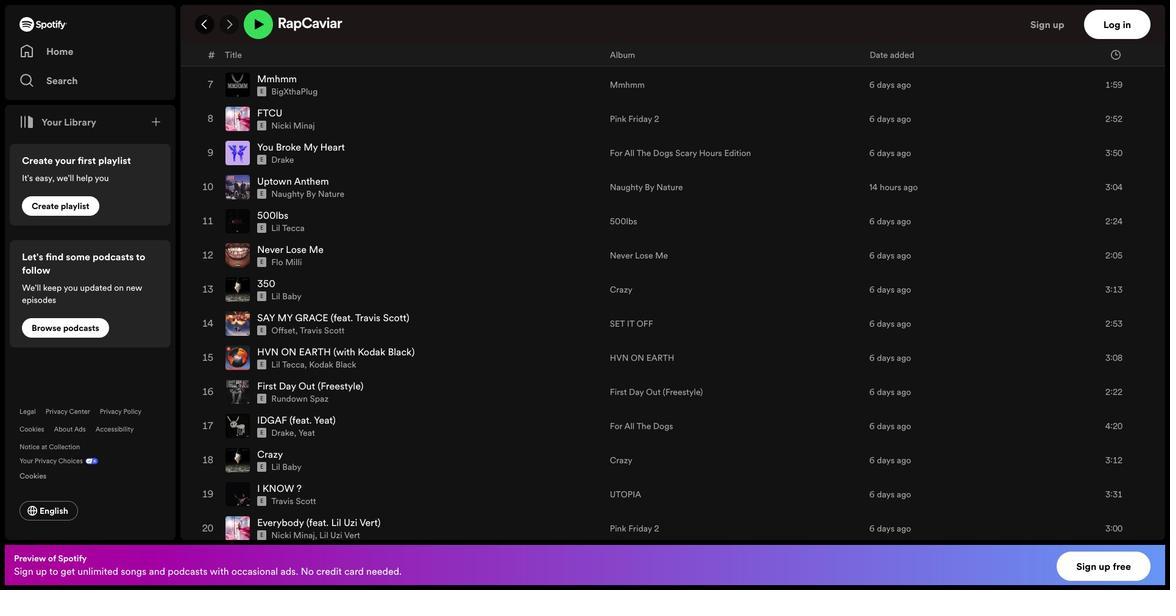 Task type: locate. For each thing, give the bounding box(es) containing it.
to
[[136, 250, 145, 263], [49, 565, 58, 578]]

, right my
[[296, 324, 298, 337]]

ago for idgaf (feat. yeat)
[[897, 420, 912, 432]]

11 explicit element from the top
[[257, 394, 267, 404]]

savage up (do
[[300, 17, 327, 29]]

you
[[257, 140, 274, 154]]

hvn down set
[[610, 352, 629, 364]]

lil baby link up my
[[271, 290, 302, 303]]

1 horizontal spatial to
[[136, 250, 145, 263]]

minaj for nicki minaj
[[293, 120, 315, 132]]

1 vertical spatial you
[[64, 282, 78, 294]]

2 horizontal spatial sign
[[1077, 560, 1097, 573]]

vert)
[[360, 516, 381, 529]]

0 vertical spatial pink
[[610, 113, 627, 125]]

never lose me cell
[[226, 239, 600, 272]]

0 horizontal spatial first
[[257, 379, 277, 393]]

explicit element inside crazy cell
[[257, 462, 267, 472]]

, inside hvn on earth (with kodak black) cell
[[305, 359, 307, 371]]

1 horizontal spatial first day out (freestyle) link
[[610, 386, 703, 398]]

by right uptown
[[306, 188, 316, 200]]

# row
[[196, 44, 1151, 66]]

explicit element for i
[[257, 496, 267, 506]]

for all the dogs scary hours edition link
[[610, 147, 751, 159]]

1 vertical spatial nicki
[[271, 529, 291, 542]]

uzi inside everybody (feat. lil uzi vert) e
[[344, 516, 358, 529]]

credit
[[316, 565, 342, 578]]

0 horizontal spatial naughty by nature
[[271, 188, 345, 200]]

you for some
[[64, 282, 78, 294]]

spotify
[[58, 552, 87, 565]]

0 horizontal spatial 500lbs link
[[257, 209, 289, 222]]

explicit element inside the say my grace (feat. travis scott) cell
[[257, 326, 267, 335]]

1 vertical spatial create
[[32, 200, 59, 212]]

, left lil uzi vert link
[[315, 529, 317, 542]]

explicit element inside hvn on earth (with kodak black) cell
[[257, 360, 267, 370]]

1 vertical spatial nicki minaj link
[[271, 529, 315, 542]]

minaj inside ftcu cell
[[293, 120, 315, 132]]

uptown anthem e
[[257, 174, 329, 198]]

everybody (feat. lil uzi vert) e
[[257, 516, 381, 539]]

2:24
[[1106, 215, 1123, 228]]

0 horizontal spatial to
[[49, 565, 58, 578]]

nicki minaj link up broke
[[271, 120, 315, 132]]

explicit element for hvn
[[257, 360, 267, 370]]

ago
[[897, 45, 912, 57], [897, 79, 912, 91], [897, 113, 912, 125], [897, 147, 912, 159], [904, 181, 918, 193], [897, 215, 912, 228], [897, 249, 912, 262], [897, 284, 912, 296], [897, 318, 912, 330], [897, 352, 912, 364], [897, 386, 912, 398], [897, 420, 912, 432], [897, 454, 912, 467], [897, 489, 912, 501], [897, 523, 912, 535]]

ftcu e
[[257, 106, 283, 129]]

1 vertical spatial your
[[20, 457, 33, 466]]

1 vertical spatial playlist
[[61, 200, 89, 212]]

0 horizontal spatial nature
[[318, 188, 345, 200]]

your left library
[[41, 115, 62, 129]]

edition
[[725, 147, 751, 159]]

1 vertical spatial 2
[[655, 523, 660, 535]]

2 dogs from the top
[[654, 420, 674, 432]]

up left of at the left of the page
[[36, 565, 47, 578]]

kodak inside hvn on earth (with kodak black) e
[[358, 345, 386, 359]]

travis right offset link
[[300, 324, 322, 337]]

# column header
[[208, 44, 215, 65]]

pink friday 2 up for all the dogs scary hours edition
[[610, 113, 660, 125]]

travis left scott)
[[355, 311, 381, 324]]

minaj up you broke my heart link
[[293, 120, 315, 132]]

drake , yeat
[[271, 427, 315, 439]]

explicit element for ftcu
[[257, 121, 267, 131]]

legal link
[[20, 407, 36, 416]]

nicki up broke
[[271, 120, 291, 132]]

0 horizontal spatial 500lbs
[[257, 209, 289, 222]]

12 6 days ago from the top
[[870, 454, 912, 467]]

lose for never lose me
[[635, 249, 653, 262]]

0 vertical spatial 2
[[655, 113, 660, 125]]

13 days from the top
[[877, 489, 895, 501]]

days for say my grace (feat. travis scott)
[[877, 318, 895, 330]]

0 horizontal spatial hvn
[[257, 345, 279, 359]]

drake for drake
[[271, 154, 294, 166]]

up inside top bar and user menu element
[[1053, 18, 1065, 31]]

e inside you broke my heart e
[[260, 156, 264, 164]]

duration element
[[1112, 50, 1121, 59]]

2 all from the top
[[625, 420, 635, 432]]

e inside the 350 e
[[260, 293, 264, 300]]

lil inside everybody (feat. lil uzi vert) e
[[331, 516, 341, 529]]

0 vertical spatial nicki
[[271, 120, 291, 132]]

0 vertical spatial minaj
[[293, 120, 315, 132]]

9 e from the top
[[260, 327, 264, 334]]

library
[[64, 115, 96, 129]]

ftcu cell
[[226, 103, 600, 135]]

6 6 days ago from the top
[[870, 249, 912, 262]]

baby up my
[[282, 290, 302, 303]]

2 explicit element from the top
[[257, 87, 267, 96]]

mmhmm link up ftcu link
[[257, 72, 297, 85]]

2:52
[[1106, 113, 1123, 125]]

days for everybody (feat. lil uzi vert)
[[877, 523, 895, 535]]

scott up hvn on earth (with kodak black) link
[[324, 324, 345, 337]]

1 horizontal spatial mmhmm link
[[610, 79, 645, 91]]

lil tecca link up rundown
[[271, 359, 305, 371]]

12 explicit element from the top
[[257, 428, 267, 438]]

crazy down drake , yeat
[[257, 448, 283, 461]]

(freestyle) inside the first day out (freestyle) e
[[318, 379, 364, 393]]

0 vertical spatial travis scott link
[[300, 324, 345, 337]]

2
[[655, 113, 660, 125], [655, 523, 660, 535]]

privacy
[[46, 407, 68, 416], [100, 407, 122, 416], [35, 457, 57, 466]]

create playlist button
[[22, 196, 99, 216]]

your inside button
[[41, 115, 62, 129]]

scott up everybody (feat. lil uzi vert) link in the left bottom of the page
[[296, 495, 316, 507]]

explicit element for uptown
[[257, 189, 267, 199]]

9 6 days ago from the top
[[870, 352, 912, 364]]

6 for say my grace (feat. travis scott)
[[870, 318, 875, 330]]

on for hvn on earth (with kodak black) e
[[281, 345, 297, 359]]

0 vertical spatial dogs
[[654, 147, 674, 159]]

explicit element inside the 500lbs cell
[[257, 223, 267, 233]]

0 vertical spatial lil tecca link
[[271, 222, 305, 234]]

days for i know ?
[[877, 489, 895, 501]]

1 horizontal spatial you
[[95, 172, 109, 184]]

days for 350
[[877, 284, 895, 296]]

1 vertical spatial lil baby
[[271, 461, 302, 473]]

1 horizontal spatial savage
[[367, 4, 399, 17]]

(freestyle) down hvn on earth link
[[663, 386, 703, 398]]

legal
[[20, 407, 36, 416]]

2 pink from the top
[[610, 523, 627, 535]]

mmhmm for mmhmm e
[[257, 72, 297, 85]]

crazy up utopia
[[610, 454, 633, 467]]

1 horizontal spatial sign
[[1031, 18, 1051, 31]]

you broke my heart cell
[[226, 137, 600, 170]]

soak city (do it)
[[257, 38, 329, 51]]

7 6 from the top
[[870, 284, 875, 296]]

minaj left lil uzi vert link
[[293, 529, 315, 542]]

out for first day out (freestyle) e
[[299, 379, 315, 393]]

explicit element for crazy
[[257, 462, 267, 472]]

500lbs up never lose me at the top of page
[[610, 215, 638, 228]]

create inside create playlist button
[[32, 200, 59, 212]]

1 horizontal spatial playlist
[[98, 154, 131, 167]]

0 vertical spatial pink friday 2 link
[[610, 113, 660, 125]]

6 for you broke my heart
[[870, 147, 875, 159]]

idgaf
[[257, 414, 287, 427]]

8 explicit element from the top
[[257, 292, 267, 301]]

1:59
[[1106, 79, 1123, 91]]

nicki inside ftcu cell
[[271, 120, 291, 132]]

explicit element for never
[[257, 257, 267, 267]]

earth down offset , travis scott
[[299, 345, 331, 359]]

, up the first day out (freestyle) e in the bottom of the page
[[305, 359, 307, 371]]

no
[[301, 565, 314, 578]]

0 vertical spatial drake link
[[271, 154, 294, 166]]

1 horizontal spatial hvn
[[610, 352, 629, 364]]

pink friday 2
[[610, 113, 660, 125], [610, 523, 660, 535]]

1 the from the top
[[637, 147, 651, 159]]

sign
[[1031, 18, 1051, 31], [1077, 560, 1097, 573], [14, 565, 33, 578]]

everybody
[[257, 516, 304, 529]]

2 6 from the top
[[870, 79, 875, 91]]

lil baby up my
[[271, 290, 302, 303]]

ftcu
[[257, 106, 283, 120]]

your for your library
[[41, 115, 62, 129]]

2 friday from the top
[[629, 523, 652, 535]]

days for first day out (freestyle)
[[877, 386, 895, 398]]

preview of spotify sign up to get unlimited songs and podcasts with occasional ads. no credit card needed.
[[14, 552, 402, 578]]

by inside uptown anthem cell
[[306, 188, 316, 200]]

1 lil baby link from the top
[[271, 290, 302, 303]]

pink for ftcu
[[610, 113, 627, 125]]

sign for sign up
[[1031, 18, 1051, 31]]

4 e from the top
[[260, 156, 264, 164]]

e inside 'crazy e'
[[260, 464, 264, 471]]

0 vertical spatial playlist
[[98, 154, 131, 167]]

6 days ago for mmhmm
[[870, 79, 912, 91]]

days for idgaf (feat. yeat)
[[877, 420, 895, 432]]

6 days ago for everybody (feat. lil uzi vert)
[[870, 523, 912, 535]]

explicit element for everybody
[[257, 531, 267, 540]]

get
[[61, 565, 75, 578]]

cookies link down your privacy choices
[[20, 468, 56, 482]]

explicit element inside 'surround sound (feat. 21 savage & baby tate)' cell
[[257, 18, 267, 28]]

0 horizontal spatial mmhmm
[[257, 72, 297, 85]]

nature for naughty by nature 'link' within the uptown anthem cell
[[318, 188, 345, 200]]

minaj inside the everybody (feat. lil uzi vert) cell
[[293, 529, 315, 542]]

tecca up never lose me e
[[282, 222, 305, 234]]

create down easy,
[[32, 200, 59, 212]]

0 vertical spatial cookies link
[[20, 425, 44, 434]]

1 all from the top
[[625, 147, 635, 159]]

e inside everybody (feat. lil uzi vert) e
[[260, 532, 264, 539]]

1 tecca from the top
[[282, 222, 305, 234]]

350 e
[[257, 277, 275, 300]]

you right help on the left top of the page
[[95, 172, 109, 184]]

it
[[627, 318, 635, 330]]

6 days from the top
[[877, 249, 895, 262]]

500lbs link down uptown
[[257, 209, 289, 222]]

nature inside uptown anthem cell
[[318, 188, 345, 200]]

date
[[870, 48, 888, 61]]

3 6 from the top
[[870, 113, 875, 125]]

podcasts up 'on'
[[93, 250, 134, 263]]

4 explicit element from the top
[[257, 155, 267, 165]]

friday down utopia
[[629, 523, 652, 535]]

to up new
[[136, 250, 145, 263]]

free
[[1113, 560, 1132, 573]]

0 vertical spatial the
[[637, 147, 651, 159]]

mmhmm down album
[[610, 79, 645, 91]]

mmhmm for mmhmm
[[610, 79, 645, 91]]

0 horizontal spatial earth
[[299, 345, 331, 359]]

0 horizontal spatial (freestyle)
[[318, 379, 364, 393]]

to inside preview of spotify sign up to get unlimited songs and podcasts with occasional ads. no credit card needed.
[[49, 565, 58, 578]]

nicki minaj link down travis scott
[[271, 529, 315, 542]]

never lose me link
[[257, 243, 324, 256], [610, 249, 668, 262]]

explicit element for idgaf
[[257, 428, 267, 438]]

pink friday 2 link up for all the dogs scary hours edition
[[610, 113, 660, 125]]

album
[[610, 48, 635, 61]]

cookies up notice
[[20, 425, 44, 434]]

playlist down help on the left top of the page
[[61, 200, 89, 212]]

1 vertical spatial scott
[[296, 495, 316, 507]]

6 e from the top
[[260, 224, 264, 232]]

up inside preview of spotify sign up to get unlimited songs and podcasts with occasional ads. no credit card needed.
[[36, 565, 47, 578]]

main element
[[5, 5, 176, 540]]

mmhmm e
[[257, 72, 297, 95]]

podcasts right browse
[[63, 322, 99, 334]]

pick
[[640, 45, 656, 57]]

nature
[[657, 181, 683, 193], [318, 188, 345, 200]]

0 horizontal spatial naughty by nature link
[[271, 188, 345, 200]]

sign inside sign up free button
[[1077, 560, 1097, 573]]

mmhmm link down album
[[610, 79, 645, 91]]

, inside the say my grace (feat. travis scott) cell
[[296, 324, 298, 337]]

1 horizontal spatial uzi
[[344, 516, 358, 529]]

3:08
[[1106, 352, 1123, 364]]

naughty inside uptown anthem cell
[[271, 188, 304, 200]]

cell
[[610, 0, 860, 33], [870, 0, 1057, 33]]

explicit element for you
[[257, 155, 267, 165]]

0 vertical spatial podcasts
[[93, 250, 134, 263]]

hvn on earth
[[610, 352, 675, 364]]

uzi left vert)
[[344, 516, 358, 529]]

i know ? e
[[257, 482, 302, 505]]

first day out (freestyle) link down hvn on earth link
[[610, 386, 703, 398]]

date added
[[870, 48, 915, 61]]

you right keep
[[64, 282, 78, 294]]

1 pink friday 2 link from the top
[[610, 113, 660, 125]]

1 nicki from the top
[[271, 120, 291, 132]]

(freestyle) for first day out (freestyle)
[[663, 386, 703, 398]]

13 explicit element from the top
[[257, 462, 267, 472]]

e inside ftcu e
[[260, 122, 264, 129]]

about ads link
[[54, 425, 86, 434]]

mmhmm inside cell
[[257, 72, 297, 85]]

1 horizontal spatial first
[[610, 386, 627, 398]]

friday for everybody (feat. lil uzi vert)
[[629, 523, 652, 535]]

you for first
[[95, 172, 109, 184]]

2 drake from the top
[[271, 427, 294, 439]]

, inside idgaf (feat. yeat) cell
[[294, 427, 296, 439]]

the left scary
[[637, 147, 651, 159]]

explicit element inside you broke my heart cell
[[257, 155, 267, 165]]

drake link left yeat
[[271, 427, 294, 439]]

9 6 from the top
[[870, 352, 875, 364]]

0 horizontal spatial day
[[279, 379, 296, 393]]

explicit element inside first day out (freestyle) cell
[[257, 394, 267, 404]]

1 horizontal spatial earth
[[647, 352, 675, 364]]

we'll
[[22, 282, 41, 294]]

1 horizontal spatial mmhmm
[[610, 79, 645, 91]]

the for idgaf (feat. yeat)
[[637, 420, 651, 432]]

0 horizontal spatial you
[[64, 282, 78, 294]]

3 days from the top
[[877, 113, 895, 125]]

1 vertical spatial for
[[610, 420, 623, 432]]

for for idgaf (feat. yeat)
[[610, 420, 623, 432]]

sign inside sign up button
[[1031, 18, 1051, 31]]

first inside the first day out (freestyle) e
[[257, 379, 277, 393]]

0 horizontal spatial sign
[[14, 565, 33, 578]]

travis inside i know ? cell
[[271, 495, 294, 507]]

14 days from the top
[[877, 523, 895, 535]]

uzi left vert
[[331, 529, 342, 542]]

pink friday 2 down utopia
[[610, 523, 660, 535]]

policy
[[123, 407, 142, 416]]

mmhmm up ftcu link
[[257, 72, 297, 85]]

0 vertical spatial scott
[[324, 324, 345, 337]]

e inside mmhmm e
[[260, 88, 264, 95]]

6 for first day out (freestyle)
[[870, 386, 875, 398]]

naughty by nature link down for all the dogs scary hours edition
[[610, 181, 683, 193]]

500lbs inside cell
[[257, 209, 289, 222]]

naughty by nature inside uptown anthem cell
[[271, 188, 345, 200]]

nature down for all the dogs scary hours edition link at right
[[657, 181, 683, 193]]

10 6 from the top
[[870, 386, 875, 398]]

5 days from the top
[[877, 215, 895, 228]]

kodak left black
[[309, 359, 333, 371]]

6 for everybody (feat. lil uzi vert)
[[870, 523, 875, 535]]

out inside the first day out (freestyle) e
[[299, 379, 315, 393]]

lil baby inside 350 cell
[[271, 290, 302, 303]]

1 vertical spatial all
[[625, 420, 635, 432]]

1 vertical spatial the
[[637, 420, 651, 432]]

create
[[22, 154, 53, 167], [32, 200, 59, 212]]

nicki minaj link
[[271, 120, 315, 132], [271, 529, 315, 542]]

1 6 days ago from the top
[[870, 45, 912, 57]]

my
[[304, 140, 318, 154]]

2:53
[[1106, 318, 1123, 330]]

day inside the first day out (freestyle) e
[[279, 379, 296, 393]]

tecca inside the 500lbs cell
[[282, 222, 305, 234]]

2 horizontal spatial travis
[[355, 311, 381, 324]]

1 pink from the top
[[610, 113, 627, 125]]

500lbs down uptown
[[257, 209, 289, 222]]

5 explicit element from the top
[[257, 189, 267, 199]]

1 horizontal spatial naughty by nature link
[[610, 181, 683, 193]]

1 minaj from the top
[[293, 120, 315, 132]]

hvn inside hvn on earth (with kodak black) e
[[257, 345, 279, 359]]

5 6 days ago from the top
[[870, 215, 912, 228]]

me for never lose me
[[656, 249, 668, 262]]

4:20
[[1106, 420, 1123, 432]]

(feat. inside say my grace (feat. travis scott) e
[[331, 311, 353, 324]]

1 horizontal spatial kodak
[[358, 345, 386, 359]]

tecca for lil tecca , kodak black
[[282, 359, 305, 371]]

1 horizontal spatial me
[[656, 249, 668, 262]]

tecca inside hvn on earth (with kodak black) cell
[[282, 359, 305, 371]]

1 horizontal spatial cell
[[870, 0, 1057, 33]]

naughty by nature up lil tecca
[[271, 188, 345, 200]]

naughty by nature down for all the dogs scary hours edition
[[610, 181, 683, 193]]

350 cell
[[226, 273, 600, 306]]

0 horizontal spatial cell
[[610, 0, 860, 33]]

2 the from the top
[[637, 420, 651, 432]]

crazy up set
[[610, 284, 633, 296]]

6 for i know ?
[[870, 489, 875, 501]]

pink friday 2 link for ftcu
[[610, 113, 660, 125]]

9 days from the top
[[877, 352, 895, 364]]

0 vertical spatial your
[[41, 115, 62, 129]]

14 e from the top
[[260, 498, 264, 505]]

drake inside you broke my heart cell
[[271, 154, 294, 166]]

10 e from the top
[[260, 361, 264, 368]]

2 lil baby from the top
[[271, 461, 302, 473]]

15 e from the top
[[260, 532, 264, 539]]

12 days from the top
[[877, 454, 895, 467]]

spaz
[[310, 393, 329, 405]]

never lose me
[[610, 249, 668, 262]]

savage
[[367, 4, 399, 17], [300, 17, 327, 29]]

0 vertical spatial create
[[22, 154, 53, 167]]

4 days from the top
[[877, 147, 895, 159]]

1 horizontal spatial your
[[41, 115, 62, 129]]

1 horizontal spatial out
[[646, 386, 661, 398]]

ago for 350
[[897, 284, 912, 296]]

sign up free button
[[1057, 552, 1151, 581]]

1 vertical spatial pink
[[610, 523, 627, 535]]

about
[[54, 425, 73, 434]]

e inside surround sound (feat. 21 savage & baby tate) e
[[260, 20, 264, 27]]

0 horizontal spatial scott
[[296, 495, 316, 507]]

1 vertical spatial drake link
[[271, 427, 294, 439]]

1 vertical spatial cookies link
[[20, 468, 56, 482]]

lil inside hvn on earth (with kodak black) cell
[[271, 359, 280, 371]]

1 horizontal spatial 21
[[356, 4, 365, 17]]

2 cookies from the top
[[20, 471, 46, 481]]

5 e from the top
[[260, 190, 264, 198]]

6 days ago for never lose me
[[870, 249, 912, 262]]

on inside hvn on earth (with kodak black) e
[[281, 345, 297, 359]]

1 lil tecca link from the top
[[271, 222, 305, 234]]

7 explicit element from the top
[[257, 257, 267, 267]]

nicki for nicki minaj
[[271, 120, 291, 132]]

2 2 from the top
[[655, 523, 660, 535]]

explicit element inside the everybody (feat. lil uzi vert) cell
[[257, 531, 267, 540]]

1 horizontal spatial up
[[1053, 18, 1065, 31]]

5 6 from the top
[[870, 215, 875, 228]]

4 6 from the top
[[870, 147, 875, 159]]

day down lil tecca , kodak black
[[279, 379, 296, 393]]

e inside "i know ? e"
[[260, 498, 264, 505]]

sign for sign up free
[[1077, 560, 1097, 573]]

1 vertical spatial tecca
[[282, 359, 305, 371]]

10 days from the top
[[877, 386, 895, 398]]

2 pink friday 2 link from the top
[[610, 523, 660, 535]]

11 6 from the top
[[870, 420, 875, 432]]

11 days from the top
[[877, 420, 895, 432]]

ago for mmhmm
[[897, 79, 912, 91]]

all down first day out (freestyle)
[[625, 420, 635, 432]]

9 explicit element from the top
[[257, 326, 267, 335]]

ago for first day out (freestyle)
[[897, 386, 912, 398]]

the
[[637, 147, 651, 159], [637, 420, 651, 432]]

ads.
[[281, 565, 298, 578]]

it)
[[320, 38, 329, 51]]

cookies link
[[20, 425, 44, 434], [20, 468, 56, 482]]

on down offset link
[[281, 345, 297, 359]]

1 horizontal spatial naughty by nature
[[610, 181, 683, 193]]

11 e from the top
[[260, 395, 264, 403]]

yeat link
[[299, 427, 315, 439]]

baby left tate at the left
[[332, 17, 351, 29]]

500lbs link up never lose me at the top of page
[[610, 215, 638, 228]]

set it off
[[610, 318, 654, 330]]

0 vertical spatial for
[[610, 147, 623, 159]]

first day out (freestyle) link down lil tecca , kodak black
[[257, 379, 364, 393]]

by for the rightmost naughty by nature 'link'
[[645, 181, 655, 193]]

6 for mmhmm
[[870, 79, 875, 91]]

hvn down offset link
[[257, 345, 279, 359]]

explicit element inside uptown anthem cell
[[257, 189, 267, 199]]

first up for all the dogs at the right of page
[[610, 386, 627, 398]]

1 e from the top
[[260, 20, 264, 27]]

explicit element
[[257, 18, 267, 28], [257, 87, 267, 96], [257, 121, 267, 131], [257, 155, 267, 165], [257, 189, 267, 199], [257, 223, 267, 233], [257, 257, 267, 267], [257, 292, 267, 301], [257, 326, 267, 335], [257, 360, 267, 370], [257, 394, 267, 404], [257, 428, 267, 438], [257, 462, 267, 472], [257, 496, 267, 506], [257, 531, 267, 540]]

day
[[279, 379, 296, 393], [629, 386, 644, 398]]

never inside never lose me e
[[257, 243, 284, 256]]

mmhmm cell
[[226, 68, 600, 101]]

dogs for you broke my heart
[[654, 147, 674, 159]]

3 explicit element from the top
[[257, 121, 267, 131]]

create up easy,
[[22, 154, 53, 167]]

8 6 from the top
[[870, 318, 875, 330]]

0 vertical spatial to
[[136, 250, 145, 263]]

1 vertical spatial lil tecca link
[[271, 359, 305, 371]]

2 tecca from the top
[[282, 359, 305, 371]]

ago for hvn on earth (with kodak black)
[[897, 352, 912, 364]]

1 6 from the top
[[870, 45, 875, 57]]

cookies down your privacy choices
[[20, 471, 46, 481]]

crazy cell
[[226, 444, 600, 477]]

1 cookies from the top
[[20, 425, 44, 434]]

1 horizontal spatial lose
[[635, 249, 653, 262]]

days for mmhmm
[[877, 79, 895, 91]]

2 6 days ago from the top
[[870, 79, 912, 91]]

pink for everybody (feat. lil uzi vert)
[[610, 523, 627, 535]]

, up city
[[285, 17, 287, 29]]

7 6 days ago from the top
[[870, 284, 912, 296]]

500lbs link
[[257, 209, 289, 222], [610, 215, 638, 228]]

pink friday 2 link down utopia
[[610, 523, 660, 535]]

friday up for all the dogs scary hours edition
[[629, 113, 652, 125]]

first up idgaf
[[257, 379, 277, 393]]

up left the free
[[1099, 560, 1111, 573]]

up left log
[[1053, 18, 1065, 31]]

2 lil baby link from the top
[[271, 461, 302, 473]]

500lbs
[[257, 209, 289, 222], [610, 215, 638, 228]]

2 pink friday 2 from the top
[[610, 523, 660, 535]]

0 vertical spatial nicki minaj link
[[271, 120, 315, 132]]

days for you broke my heart
[[877, 147, 895, 159]]

ago for crazy
[[897, 454, 912, 467]]

explicit element inside idgaf (feat. yeat) cell
[[257, 428, 267, 438]]

1 horizontal spatial naughty
[[610, 181, 643, 193]]

0 horizontal spatial your
[[20, 457, 33, 466]]

lil baby inside crazy cell
[[271, 461, 302, 473]]

explicit element inside the mmhmm cell
[[257, 87, 267, 96]]

duration image
[[1112, 50, 1121, 59]]

12 6 from the top
[[870, 454, 875, 467]]

nicki down travis scott
[[271, 529, 291, 542]]

10 explicit element from the top
[[257, 360, 267, 370]]

0 horizontal spatial me
[[309, 243, 324, 256]]

uptown anthem cell
[[226, 171, 600, 204]]

explicit element inside 350 cell
[[257, 292, 267, 301]]

14 explicit element from the top
[[257, 496, 267, 506]]

13 6 days ago from the top
[[870, 489, 912, 501]]

on down set it off link
[[631, 352, 645, 364]]

crazy link down drake , yeat
[[257, 448, 283, 461]]

by down for all the dogs scary hours edition
[[645, 181, 655, 193]]

e inside hvn on earth (with kodak black) e
[[260, 361, 264, 368]]

naughty for the rightmost naughty by nature 'link'
[[610, 181, 643, 193]]

vert
[[344, 529, 360, 542]]

let's find some podcasts to follow we'll keep you updated on new episodes
[[22, 250, 145, 306]]

with
[[210, 565, 229, 578]]

, left yeat
[[294, 427, 296, 439]]

14 6 days ago from the top
[[870, 523, 912, 535]]

lil baby link inside crazy cell
[[271, 461, 302, 473]]

earth up first day out (freestyle)
[[647, 352, 675, 364]]

crazy inside crazy cell
[[257, 448, 283, 461]]

podcasts
[[93, 250, 134, 263], [63, 322, 99, 334], [168, 565, 208, 578]]

0 horizontal spatial 21
[[289, 17, 297, 29]]

accessibility link
[[96, 425, 134, 434]]

create inside create your first playlist it's easy, we'll help you
[[22, 154, 53, 167]]

flo milli link
[[271, 256, 302, 268]]

you inside create your first playlist it's easy, we'll help you
[[95, 172, 109, 184]]

1 pink friday 2 from the top
[[610, 113, 660, 125]]

kodak right (with
[[358, 345, 386, 359]]

(feat. inside everybody (feat. lil uzi vert) e
[[307, 516, 329, 529]]

3 6 days ago from the top
[[870, 113, 912, 125]]

drake up uptown
[[271, 154, 294, 166]]

idgaf (feat. yeat) e
[[257, 414, 336, 437]]

0 horizontal spatial travis
[[271, 495, 294, 507]]

sign up button
[[1026, 10, 1084, 39]]

(feat. inside idgaf (feat. yeat) e
[[290, 414, 312, 427]]

yeat
[[299, 427, 315, 439]]

your down notice
[[20, 457, 33, 466]]

, up it)
[[327, 17, 330, 29]]

all left scary
[[625, 147, 635, 159]]

13 6 from the top
[[870, 489, 875, 501]]

explicit element inside ftcu cell
[[257, 121, 267, 131]]

rundown spaz link
[[271, 393, 329, 405]]

6 for never lose me
[[870, 249, 875, 262]]

14 6 from the top
[[870, 523, 875, 535]]

baby up ?
[[282, 461, 302, 473]]

1 dogs from the top
[[654, 147, 674, 159]]

to left get
[[49, 565, 58, 578]]

11 6 days ago from the top
[[870, 420, 912, 432]]

travis scott link inside i know ? cell
[[271, 495, 316, 507]]

6 for crazy
[[870, 454, 875, 467]]

notice at collection link
[[20, 443, 80, 452]]

for
[[610, 147, 623, 159], [610, 420, 623, 432]]

1 horizontal spatial (freestyle)
[[663, 386, 703, 398]]

crazy link for crazy
[[610, 454, 633, 467]]

(feat.
[[331, 4, 353, 17], [331, 311, 353, 324], [290, 414, 312, 427], [307, 516, 329, 529]]

1 2 from the top
[[655, 113, 660, 125]]

drake left yeat
[[271, 427, 294, 439]]

dogs down first day out (freestyle)
[[654, 420, 674, 432]]

6 days ago for hvn on earth (with kodak black)
[[870, 352, 912, 364]]

(freestyle) down black
[[318, 379, 364, 393]]

crazy link for 350
[[610, 284, 633, 296]]

1 vertical spatial drake
[[271, 427, 294, 439]]

lil baby link up i know ? 'link' at the bottom left of page
[[271, 461, 302, 473]]

explicit element for surround
[[257, 18, 267, 28]]

earth inside hvn on earth (with kodak black) e
[[299, 345, 331, 359]]

13 e from the top
[[260, 464, 264, 471]]

travis left ?
[[271, 495, 294, 507]]

0 vertical spatial pink friday 2
[[610, 113, 660, 125]]

7 days from the top
[[877, 284, 895, 296]]

10 6 days ago from the top
[[870, 386, 912, 398]]

1 vertical spatial travis scott link
[[271, 495, 316, 507]]

1 vertical spatial pink friday 2
[[610, 523, 660, 535]]

baby inside 350 cell
[[282, 290, 302, 303]]

1 horizontal spatial by
[[645, 181, 655, 193]]

1 drake from the top
[[271, 154, 294, 166]]

earth
[[299, 345, 331, 359], [647, 352, 675, 364]]

dogs left scary
[[654, 147, 674, 159]]

12 e from the top
[[260, 429, 264, 437]]

2 vertical spatial podcasts
[[168, 565, 208, 578]]

crazy link
[[610, 284, 633, 296], [257, 448, 283, 461], [610, 454, 633, 467]]

explicit element inside never lose me cell
[[257, 257, 267, 267]]

everybody (feat. lil uzi vert) cell
[[226, 512, 600, 545]]

1 horizontal spatial day
[[629, 386, 644, 398]]

explicit element inside i know ? cell
[[257, 496, 267, 506]]

me inside never lose me e
[[309, 243, 324, 256]]

cookies link up notice
[[20, 425, 44, 434]]

lottery
[[610, 45, 638, 57]]

1 for from the top
[[610, 147, 623, 159]]

0 horizontal spatial never
[[257, 243, 284, 256]]

podcasts right and
[[168, 565, 208, 578]]

2 e from the top
[[260, 88, 264, 95]]

lil baby link
[[271, 290, 302, 303], [271, 461, 302, 473]]

lil tecca link up never lose me e
[[271, 222, 305, 234]]

500lbs cell
[[226, 205, 600, 238]]

1 vertical spatial to
[[49, 565, 58, 578]]

savage left &
[[367, 4, 399, 17]]

1 lil baby from the top
[[271, 290, 302, 303]]

browse podcasts link
[[22, 318, 109, 338]]

you broke my heart link
[[257, 140, 345, 154]]

naughty for naughty by nature 'link' within the uptown anthem cell
[[271, 188, 304, 200]]

nature down heart
[[318, 188, 345, 200]]

baby right &
[[411, 4, 433, 17]]

6 explicit element from the top
[[257, 223, 267, 233]]

nicki inside the everybody (feat. lil uzi vert) cell
[[271, 529, 291, 542]]

you inside let's find some podcasts to follow we'll keep you updated on new episodes
[[64, 282, 78, 294]]

lose inside never lose me e
[[286, 243, 307, 256]]

you
[[95, 172, 109, 184], [64, 282, 78, 294]]

0 vertical spatial lil baby
[[271, 290, 302, 303]]

0 horizontal spatial out
[[299, 379, 315, 393]]

minaj for nicki minaj , lil uzi vert
[[293, 529, 315, 542]]

0 vertical spatial friday
[[629, 113, 652, 125]]

crazy link up utopia
[[610, 454, 633, 467]]

2 minaj from the top
[[293, 529, 315, 542]]



Task type: vqa. For each thing, say whether or not it's contained in the screenshot.
the top Lil Baby
yes



Task type: describe. For each thing, give the bounding box(es) containing it.
first for first day out (freestyle) e
[[257, 379, 277, 393]]

nicki for nicki minaj , lil uzi vert
[[271, 529, 291, 542]]

needed.
[[366, 565, 402, 578]]

1 horizontal spatial travis
[[300, 324, 322, 337]]

e inside say my grace (feat. travis scott) e
[[260, 327, 264, 334]]

in
[[1123, 18, 1132, 31]]

soak city (do it) cell
[[226, 34, 600, 67]]

naughty by nature link inside uptown anthem cell
[[271, 188, 345, 200]]

2 lil tecca link from the top
[[271, 359, 305, 371]]

hvn on earth (with kodak black) cell
[[226, 342, 600, 374]]

sign inside preview of spotify sign up to get unlimited songs and podcasts with occasional ads. no credit card needed.
[[14, 565, 33, 578]]

anthem
[[294, 174, 329, 188]]

yeat)
[[314, 414, 336, 427]]

1 cookies link from the top
[[20, 425, 44, 434]]

travis inside say my grace (feat. travis scott) e
[[355, 311, 381, 324]]

at
[[41, 443, 47, 452]]

my
[[278, 311, 293, 324]]

6 days ago for you broke my heart
[[870, 147, 912, 159]]

lil baby link for crazy
[[271, 461, 302, 473]]

day for first day out (freestyle) e
[[279, 379, 296, 393]]

some
[[66, 250, 90, 263]]

ago for never lose me
[[897, 249, 912, 262]]

ago for uptown anthem
[[904, 181, 918, 193]]

never lose me e
[[257, 243, 324, 266]]

2 nicki minaj link from the top
[[271, 529, 315, 542]]

(do
[[302, 38, 318, 51]]

6 for idgaf (feat. yeat)
[[870, 420, 875, 432]]

your for your privacy choices
[[20, 457, 33, 466]]

350 link
[[257, 277, 275, 290]]

easy,
[[35, 172, 55, 184]]

ago for ftcu
[[897, 113, 912, 125]]

keep
[[43, 282, 62, 294]]

2 cookies link from the top
[[20, 468, 56, 482]]

collection
[[49, 443, 80, 452]]

1 cell from the left
[[610, 0, 860, 33]]

ago for say my grace (feat. travis scott)
[[897, 318, 912, 330]]

lil inside crazy cell
[[271, 461, 280, 473]]

friday for ftcu
[[629, 113, 652, 125]]

6 days ago for 350
[[870, 284, 912, 296]]

3:13
[[1106, 284, 1123, 296]]

hvn for hvn on earth (with kodak black) e
[[257, 345, 279, 359]]

21 inside surround sound (feat. 21 savage & baby tate) e
[[356, 4, 365, 17]]

i know ? cell
[[226, 478, 600, 511]]

idgaf (feat. yeat) cell
[[226, 410, 600, 443]]

center
[[69, 407, 90, 416]]

jid
[[271, 17, 285, 29]]

for for you broke my heart
[[610, 147, 623, 159]]

cookies for 2nd 'cookies' link from the bottom
[[20, 425, 44, 434]]

nature for the rightmost naughty by nature 'link'
[[657, 181, 683, 193]]

3:31
[[1106, 489, 1123, 501]]

e inside uptown anthem e
[[260, 190, 264, 198]]

podcasts inside let's find some podcasts to follow we'll keep you updated on new episodes
[[93, 250, 134, 263]]

days for crazy
[[877, 454, 895, 467]]

explicit element for first
[[257, 394, 267, 404]]

lil baby for 350
[[271, 290, 302, 303]]

by for naughty by nature 'link' within the uptown anthem cell
[[306, 188, 316, 200]]

1 nicki minaj link from the top
[[271, 120, 315, 132]]

privacy for privacy center
[[46, 407, 68, 416]]

offset link
[[271, 324, 296, 337]]

lil inside the 500lbs cell
[[271, 222, 280, 234]]

0 horizontal spatial savage
[[300, 17, 327, 29]]

soak city (do it) link
[[257, 38, 329, 51]]

offset , travis scott
[[271, 324, 345, 337]]

explicit element for mmhmm
[[257, 87, 267, 96]]

ftcu link
[[257, 106, 283, 120]]

first for first day out (freestyle)
[[610, 386, 627, 398]]

crazy for 350
[[610, 284, 633, 296]]

travis scott link for ?
[[271, 495, 316, 507]]

let's
[[22, 250, 43, 263]]

?
[[297, 482, 302, 495]]

travis scott link for travis
[[300, 324, 345, 337]]

california consumer privacy act (ccpa) opt-out icon image
[[83, 457, 98, 468]]

unlimited
[[78, 565, 118, 578]]

e inside 500lbs e
[[260, 224, 264, 232]]

your
[[55, 154, 75, 167]]

dogs for idgaf (feat. yeat)
[[654, 420, 674, 432]]

baby inside surround sound (feat. 21 savage & baby tate) e
[[411, 4, 433, 17]]

go forward image
[[224, 20, 234, 29]]

1 vertical spatial podcasts
[[63, 322, 99, 334]]

explicit element for 500lbs
[[257, 223, 267, 233]]

occasional
[[231, 565, 278, 578]]

21 savage link
[[289, 17, 327, 29]]

never for never lose me e
[[257, 243, 284, 256]]

say my grace (feat. travis scott) cell
[[226, 307, 600, 340]]

follow
[[22, 263, 50, 277]]

2 for ftcu
[[655, 113, 660, 125]]

i know ? link
[[257, 482, 302, 495]]

days for ftcu
[[877, 113, 895, 125]]

sound
[[300, 4, 328, 17]]

and
[[149, 565, 165, 578]]

about ads
[[54, 425, 86, 434]]

to inside let's find some podcasts to follow we'll keep you updated on new episodes
[[136, 250, 145, 263]]

0 horizontal spatial never lose me link
[[257, 243, 324, 256]]

first day out (freestyle) cell
[[226, 376, 600, 409]]

accessibility
[[96, 425, 134, 434]]

playlist inside create your first playlist it's easy, we'll help you
[[98, 154, 131, 167]]

black)
[[388, 345, 415, 359]]

ago for i know ?
[[897, 489, 912, 501]]

songs
[[121, 565, 147, 578]]

6 days ago for crazy
[[870, 454, 912, 467]]

1 drake link from the top
[[271, 154, 294, 166]]

days for 500lbs
[[877, 215, 895, 228]]

set it off link
[[610, 318, 654, 330]]

0 horizontal spatial first day out (freestyle) link
[[257, 379, 364, 393]]

1 horizontal spatial 500lbs link
[[610, 215, 638, 228]]

bigxthaplug link
[[271, 85, 318, 98]]

0 horizontal spatial kodak
[[309, 359, 333, 371]]

create for playlist
[[32, 200, 59, 212]]

lil uzi vert link
[[320, 529, 360, 542]]

6 days ago for say my grace (feat. travis scott)
[[870, 318, 912, 330]]

savage inside surround sound (feat. 21 savage & baby tate) e
[[367, 4, 399, 17]]

log in button
[[1084, 10, 1151, 39]]

lose for never lose me e
[[286, 243, 307, 256]]

6 for ftcu
[[870, 113, 875, 125]]

me for never lose me e
[[309, 243, 324, 256]]

find
[[46, 250, 64, 263]]

say my grace (feat. travis scott) link
[[257, 311, 410, 324]]

0 horizontal spatial mmhmm link
[[257, 72, 297, 85]]

choices
[[58, 457, 83, 466]]

new
[[126, 282, 142, 294]]

privacy down at
[[35, 457, 57, 466]]

day for first day out (freestyle)
[[629, 386, 644, 398]]

lil tecca link inside the 500lbs cell
[[271, 222, 305, 234]]

2 cell from the left
[[870, 0, 1057, 33]]

rundown spaz
[[271, 393, 329, 405]]

the for you broke my heart
[[637, 147, 651, 159]]

privacy policy
[[100, 407, 142, 416]]

podcasts inside preview of spotify sign up to get unlimited songs and podcasts with occasional ads. no credit card needed.
[[168, 565, 208, 578]]

utopia link
[[610, 489, 642, 501]]

earth for hvn on earth (with kodak black) e
[[299, 345, 331, 359]]

log in
[[1104, 18, 1132, 31]]

spotify image
[[20, 17, 67, 32]]

crazy link inside crazy cell
[[257, 448, 283, 461]]

heart
[[320, 140, 345, 154]]

baby inside crazy cell
[[282, 461, 302, 473]]

6 for 350
[[870, 284, 875, 296]]

500lbs for 500lbs
[[610, 215, 638, 228]]

, inside the everybody (feat. lil uzi vert) cell
[[315, 529, 317, 542]]

3:00
[[1106, 523, 1123, 535]]

days for never lose me
[[877, 249, 895, 262]]

6 days ago for 500lbs
[[870, 215, 912, 228]]

of
[[48, 552, 56, 565]]

all for you broke my heart
[[625, 147, 635, 159]]

you broke my heart e
[[257, 140, 345, 164]]

hours
[[699, 147, 722, 159]]

tecca for lil tecca
[[282, 222, 305, 234]]

cookies for first 'cookies' link from the bottom
[[20, 471, 46, 481]]

surround sound (feat. 21 savage & baby tate) cell
[[226, 0, 600, 33]]

hvn on earth (with kodak black) e
[[257, 345, 415, 368]]

ago for 500lbs
[[897, 215, 912, 228]]

on for hvn on earth
[[631, 352, 645, 364]]

for all the dogs scary hours edition
[[610, 147, 751, 159]]

(feat. inside surround sound (feat. 21 savage & baby tate) e
[[331, 4, 353, 17]]

playlist inside button
[[61, 200, 89, 212]]

idgaf (feat. yeat) link
[[257, 414, 336, 427]]

e inside the first day out (freestyle) e
[[260, 395, 264, 403]]

6 days ago for first day out (freestyle)
[[870, 386, 912, 398]]

help
[[76, 172, 93, 184]]

search link
[[20, 68, 161, 93]]

explicit element for 350
[[257, 292, 267, 301]]

pink friday 2 for ftcu
[[610, 113, 660, 125]]

uptown
[[257, 174, 292, 188]]

1 days from the top
[[877, 45, 895, 57]]

6 days ago for ftcu
[[870, 113, 912, 125]]

search
[[46, 74, 78, 87]]

crazy e
[[257, 448, 283, 471]]

privacy center
[[46, 407, 90, 416]]

up for sign up
[[1053, 18, 1065, 31]]

2 drake link from the top
[[271, 427, 294, 439]]

your privacy choices
[[20, 457, 83, 466]]

go back image
[[200, 20, 210, 29]]

lottery pick
[[610, 45, 656, 57]]

home link
[[20, 39, 161, 63]]

scott inside i know ? cell
[[296, 495, 316, 507]]

privacy for privacy policy
[[100, 407, 122, 416]]

e inside never lose me e
[[260, 259, 264, 266]]

lil inside 350 cell
[[271, 290, 280, 303]]

hvn on earth (with kodak black) link
[[257, 345, 415, 359]]

your privacy choices button
[[20, 457, 83, 466]]

drake for drake , yeat
[[271, 427, 294, 439]]

scott inside cell
[[324, 324, 345, 337]]

set
[[610, 318, 625, 330]]

hvn for hvn on earth
[[610, 352, 629, 364]]

6 days ago for idgaf (feat. yeat)
[[870, 420, 912, 432]]

(with
[[333, 345, 355, 359]]

14
[[870, 181, 878, 193]]

for all the dogs link
[[610, 420, 674, 432]]

up for sign up free
[[1099, 560, 1111, 573]]

6 days ago for i know ?
[[870, 489, 912, 501]]

6 for hvn on earth (with kodak black)
[[870, 352, 875, 364]]

home
[[46, 45, 73, 58]]

create playlist
[[32, 200, 89, 212]]

jid link
[[271, 17, 285, 29]]

ago for you broke my heart
[[897, 147, 912, 159]]

uptown anthem link
[[257, 174, 329, 188]]

top bar and user menu element
[[180, 5, 1166, 44]]

surround
[[257, 4, 298, 17]]

english
[[40, 505, 68, 517]]

say
[[257, 311, 275, 324]]

pink friday 2 link for everybody (feat. lil uzi vert)
[[610, 523, 660, 535]]

earth for hvn on earth
[[647, 352, 675, 364]]

0 horizontal spatial uzi
[[331, 529, 342, 542]]

1 horizontal spatial never lose me link
[[610, 249, 668, 262]]

on
[[114, 282, 124, 294]]

e inside idgaf (feat. yeat) e
[[260, 429, 264, 437]]



